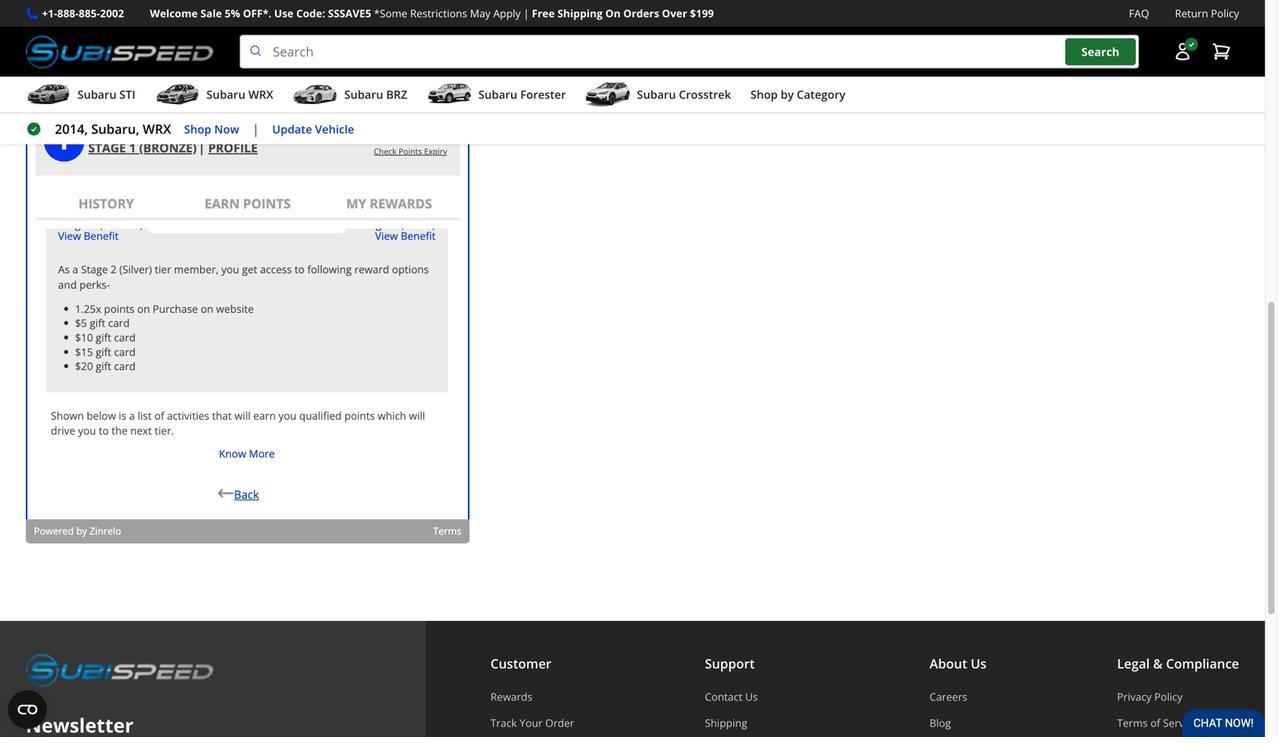 Task type: locate. For each thing, give the bounding box(es) containing it.
0 vertical spatial us
[[971, 655, 987, 673]]

careers link
[[930, 690, 987, 705]]

a subaru crosstrek thumbnail image image
[[586, 82, 631, 107]]

|
[[524, 6, 529, 21], [252, 120, 259, 138]]

*some
[[374, 6, 408, 21]]

1 subispeed logo image from the top
[[26, 35, 214, 69]]

sssave5
[[328, 6, 371, 21]]

update vehicle button
[[272, 120, 354, 138]]

privacy policy
[[1117, 690, 1183, 705]]

dialog
[[26, 60, 470, 544]]

open widget image
[[8, 691, 47, 730]]

5 subaru from the left
[[637, 87, 676, 102]]

sti
[[119, 87, 135, 102]]

shipping left on
[[558, 6, 603, 21]]

restrictions
[[410, 6, 467, 21]]

orders
[[624, 6, 659, 21]]

1 horizontal spatial wrx
[[248, 87, 273, 102]]

privacy policy link
[[1117, 690, 1240, 705]]

shop for shop by category
[[751, 87, 778, 102]]

subispeed logo image
[[26, 35, 214, 69], [26, 654, 214, 688]]

us for about us
[[971, 655, 987, 673]]

0 vertical spatial shipping
[[558, 6, 603, 21]]

1 horizontal spatial shop
[[751, 87, 778, 102]]

1 vertical spatial |
[[252, 120, 259, 138]]

1 vertical spatial policy
[[1155, 690, 1183, 705]]

0 horizontal spatial shop
[[184, 121, 211, 137]]

subaru left 'brz'
[[344, 87, 383, 102]]

subaru brz
[[344, 87, 408, 102]]

subaru sti
[[77, 87, 135, 102]]

of
[[1151, 716, 1161, 731]]

| left free
[[524, 6, 529, 21]]

subaru right a subaru crosstrek thumbnail image
[[637, 87, 676, 102]]

subaru inside 'dropdown button'
[[479, 87, 518, 102]]

shop left the by
[[751, 87, 778, 102]]

subaru
[[77, 87, 116, 102], [206, 87, 246, 102], [344, 87, 383, 102], [479, 87, 518, 102], [637, 87, 676, 102]]

1 horizontal spatial us
[[971, 655, 987, 673]]

4 subaru from the left
[[479, 87, 518, 102]]

1 vertical spatial subispeed logo image
[[26, 654, 214, 688]]

$199
[[690, 6, 714, 21]]

terms of service link
[[1117, 716, 1240, 731]]

privacy
[[1117, 690, 1152, 705]]

order
[[545, 716, 574, 731]]

0 vertical spatial shop
[[751, 87, 778, 102]]

1 horizontal spatial rewards
[[491, 690, 533, 705]]

&
[[1154, 655, 1163, 673]]

subaru left sti
[[77, 87, 116, 102]]

0 vertical spatial wrx
[[248, 87, 273, 102]]

use
[[274, 6, 294, 21]]

1 vertical spatial shop
[[184, 121, 211, 137]]

shipping down contact
[[705, 716, 748, 731]]

faq
[[1129, 6, 1150, 21]]

policy right return
[[1211, 6, 1240, 21]]

| right now
[[252, 120, 259, 138]]

0 vertical spatial subispeed logo image
[[26, 35, 214, 69]]

apply
[[493, 6, 521, 21]]

0 vertical spatial policy
[[1211, 6, 1240, 21]]

return
[[1175, 6, 1209, 21]]

sale
[[201, 6, 222, 21]]

0 vertical spatial |
[[524, 6, 529, 21]]

contact us link
[[705, 690, 799, 705]]

0 horizontal spatial rewards
[[26, 2, 106, 28]]

free
[[532, 6, 555, 21]]

5%
[[225, 6, 240, 21]]

shop now
[[184, 121, 239, 137]]

blog
[[930, 716, 951, 731]]

policy
[[1211, 6, 1240, 21], [1155, 690, 1183, 705]]

0 horizontal spatial policy
[[1155, 690, 1183, 705]]

subaru for subaru brz
[[344, 87, 383, 102]]

2002
[[100, 6, 124, 21]]

search input field
[[240, 35, 1140, 69]]

customer
[[491, 655, 552, 673]]

1 vertical spatial wrx
[[143, 120, 171, 138]]

0 horizontal spatial wrx
[[143, 120, 171, 138]]

wrx
[[248, 87, 273, 102], [143, 120, 171, 138]]

subaru left forester
[[479, 87, 518, 102]]

rewards
[[26, 2, 106, 28], [491, 690, 533, 705]]

wrx up update
[[248, 87, 273, 102]]

subaru wrx button
[[155, 80, 273, 112]]

update
[[272, 121, 312, 137]]

may
[[470, 6, 491, 21]]

+1-888-885-2002 link
[[42, 5, 124, 22]]

a subaru forester thumbnail image image
[[427, 82, 472, 107]]

crosstrek
[[679, 87, 731, 102]]

welcome
[[150, 6, 198, 21]]

wrx down a subaru wrx thumbnail image
[[143, 120, 171, 138]]

now
[[214, 121, 239, 137]]

us right the about
[[971, 655, 987, 673]]

subaru forester
[[479, 87, 566, 102]]

button image
[[1173, 42, 1193, 61]]

subaru sti button
[[26, 80, 135, 112]]

shipping link
[[705, 716, 799, 731]]

a subaru brz thumbnail image image
[[293, 82, 338, 107]]

us
[[971, 655, 987, 673], [745, 690, 758, 705]]

1 horizontal spatial policy
[[1211, 6, 1240, 21]]

policy for privacy policy
[[1155, 690, 1183, 705]]

0 horizontal spatial |
[[252, 120, 259, 138]]

0 horizontal spatial us
[[745, 690, 758, 705]]

search
[[1082, 44, 1120, 59]]

2 subispeed logo image from the top
[[26, 654, 214, 688]]

2014, subaru, wrx
[[55, 120, 171, 138]]

3 subaru from the left
[[344, 87, 383, 102]]

1 subaru from the left
[[77, 87, 116, 102]]

1 horizontal spatial |
[[524, 6, 529, 21]]

shipping
[[558, 6, 603, 21], [705, 716, 748, 731]]

contact
[[705, 690, 743, 705]]

about
[[930, 655, 968, 673]]

shop inside dropdown button
[[751, 87, 778, 102]]

1 horizontal spatial shipping
[[705, 716, 748, 731]]

code:
[[296, 6, 325, 21]]

shop
[[751, 87, 778, 102], [184, 121, 211, 137]]

shop left now
[[184, 121, 211, 137]]

1 vertical spatial shipping
[[705, 716, 748, 731]]

your
[[520, 716, 543, 731]]

policy up terms of service link
[[1155, 690, 1183, 705]]

2 subaru from the left
[[206, 87, 246, 102]]

us up shipping link in the bottom right of the page
[[745, 690, 758, 705]]

0 vertical spatial rewards
[[26, 2, 106, 28]]

track
[[491, 716, 517, 731]]

forester
[[520, 87, 566, 102]]

search button
[[1066, 38, 1136, 65]]

1 vertical spatial us
[[745, 690, 758, 705]]

2014,
[[55, 120, 88, 138]]

+1-888-885-2002
[[42, 6, 124, 21]]

subaru up now
[[206, 87, 246, 102]]

track your order
[[491, 716, 574, 731]]



Task type: describe. For each thing, give the bounding box(es) containing it.
us for contact us
[[745, 690, 758, 705]]

wrx inside dropdown button
[[248, 87, 273, 102]]

compliance
[[1166, 655, 1240, 673]]

subaru brz button
[[293, 80, 408, 112]]

shop now link
[[184, 120, 239, 138]]

a subaru wrx thumbnail image image
[[155, 82, 200, 107]]

a subaru sti thumbnail image image
[[26, 82, 71, 107]]

+1-
[[42, 6, 57, 21]]

legal
[[1117, 655, 1150, 673]]

shop for shop now
[[184, 121, 211, 137]]

over
[[662, 6, 687, 21]]

rewards link
[[491, 690, 574, 705]]

terms of service
[[1117, 716, 1198, 731]]

shop by category button
[[751, 80, 846, 112]]

885-
[[79, 6, 100, 21]]

welcome sale 5% off*. use code: sssave5 *some restrictions may apply | free shipping on orders over $199
[[150, 6, 714, 21]]

subaru for subaru wrx
[[206, 87, 246, 102]]

legal & compliance
[[1117, 655, 1240, 673]]

off*.
[[243, 6, 272, 21]]

on
[[606, 6, 621, 21]]

policy for return policy
[[1211, 6, 1240, 21]]

brz
[[386, 87, 408, 102]]

by
[[781, 87, 794, 102]]

subaru crosstrek
[[637, 87, 731, 102]]

support
[[705, 655, 755, 673]]

faq link
[[1129, 5, 1150, 22]]

subaru for subaru sti
[[77, 87, 116, 102]]

about us
[[930, 655, 987, 673]]

return policy
[[1175, 6, 1240, 21]]

subaru wrx
[[206, 87, 273, 102]]

888-
[[57, 6, 79, 21]]

service
[[1163, 716, 1198, 731]]

subaru for subaru crosstrek
[[637, 87, 676, 102]]

subaru crosstrek button
[[586, 80, 731, 112]]

subaru,
[[91, 120, 139, 138]]

vehicle
[[315, 121, 354, 137]]

1 vertical spatial rewards
[[491, 690, 533, 705]]

update vehicle
[[272, 121, 354, 137]]

subaru for subaru forester
[[479, 87, 518, 102]]

subaru forester button
[[427, 80, 566, 112]]

return policy link
[[1175, 5, 1240, 22]]

blog link
[[930, 716, 987, 731]]

careers
[[930, 690, 968, 705]]

0 horizontal spatial shipping
[[558, 6, 603, 21]]

terms
[[1117, 716, 1148, 731]]

category
[[797, 87, 846, 102]]

contact us
[[705, 690, 758, 705]]

shop by category
[[751, 87, 846, 102]]

track your order link
[[491, 716, 574, 731]]



Task type: vqa. For each thing, say whether or not it's contained in the screenshot.
Privacy Policy's Policy
yes



